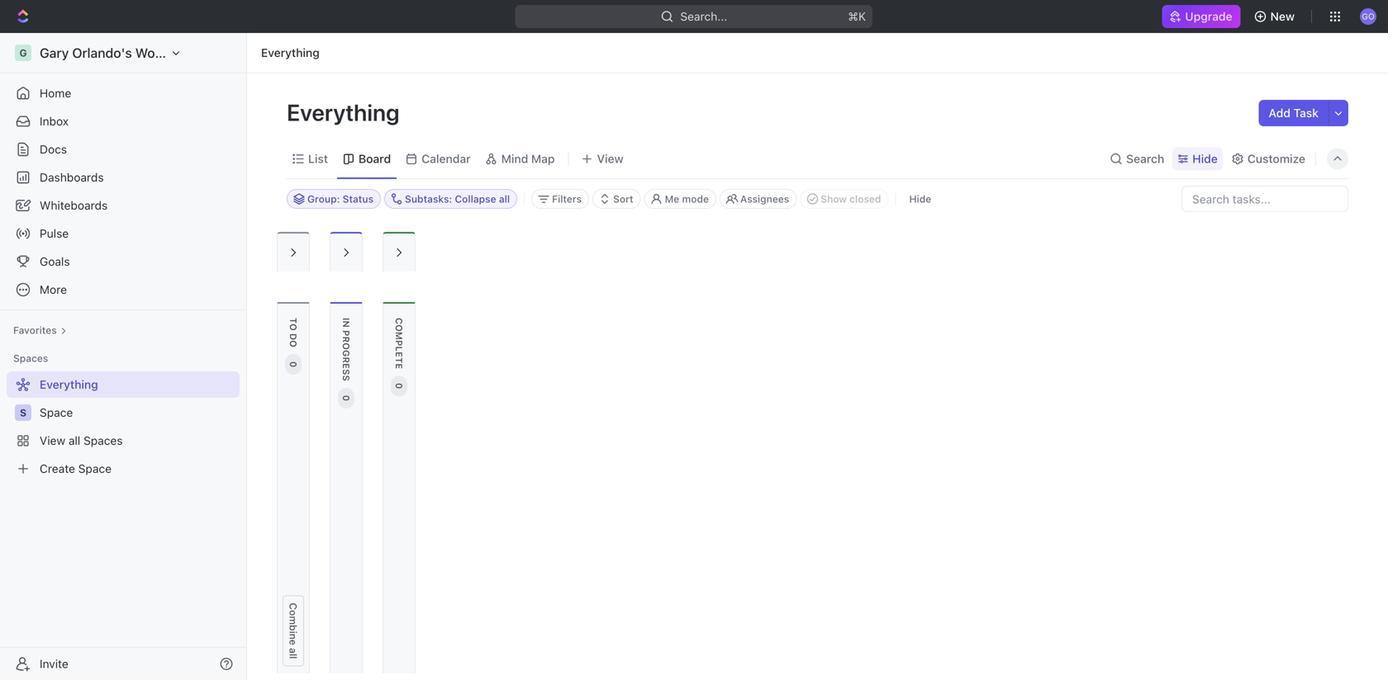 Task type: describe. For each thing, give the bounding box(es) containing it.
list
[[308, 152, 328, 166]]

m for c
[[287, 617, 299, 625]]

0 horizontal spatial t
[[288, 318, 299, 324]]

pulse link
[[7, 221, 240, 247]]

create
[[40, 462, 75, 476]]

goals
[[40, 255, 70, 269]]

c o m b i n e a l l
[[287, 603, 299, 660]]

sidebar navigation
[[0, 33, 250, 681]]

l down c
[[394, 347, 404, 352]]

dashboards
[[40, 171, 104, 184]]

view all spaces
[[40, 434, 123, 448]]

hide inside button
[[909, 193, 931, 205]]

go button
[[1355, 3, 1381, 30]]

mode
[[682, 193, 709, 205]]

o for p
[[394, 325, 404, 332]]

status
[[343, 193, 373, 205]]

invite
[[40, 658, 68, 671]]

workspace
[[135, 45, 204, 61]]

hide button
[[1173, 147, 1223, 171]]

add task
[[1269, 106, 1319, 120]]

c
[[394, 318, 404, 325]]

1 vertical spatial t
[[394, 358, 404, 364]]

mind map link
[[498, 147, 555, 171]]

l down a
[[287, 657, 299, 660]]

0 vertical spatial all
[[499, 193, 510, 205]]

hide button
[[903, 189, 938, 209]]

g
[[19, 47, 27, 59]]

search button
[[1105, 147, 1169, 171]]

gary
[[40, 45, 69, 61]]

docs link
[[7, 136, 240, 163]]

gary orlando's workspace
[[40, 45, 204, 61]]

go
[[1362, 11, 1375, 21]]

add task button
[[1259, 100, 1329, 126]]

2 s from the top
[[341, 376, 352, 382]]

spaces inside view all spaces link
[[83, 434, 123, 448]]

1 vertical spatial i
[[287, 632, 299, 634]]

l down b
[[287, 654, 299, 657]]

closed
[[850, 193, 881, 205]]

favorites button
[[7, 321, 73, 340]]

show closed
[[821, 193, 881, 205]]

inbox
[[40, 114, 69, 128]]

1 horizontal spatial n
[[341, 321, 352, 328]]

mind
[[501, 152, 528, 166]]

all inside view all spaces link
[[69, 434, 80, 448]]

whiteboards link
[[7, 193, 240, 219]]

view button
[[576, 140, 629, 178]]

home link
[[7, 80, 240, 107]]

show
[[821, 193, 847, 205]]

m for c
[[394, 332, 404, 340]]

more
[[40, 283, 67, 297]]

gary orlando's workspace, , element
[[15, 45, 31, 61]]

sort button
[[592, 189, 641, 209]]

board link
[[355, 147, 391, 171]]

map
[[531, 152, 555, 166]]

s
[[20, 407, 26, 419]]

group:
[[307, 193, 340, 205]]

inbox link
[[7, 108, 240, 135]]

new
[[1270, 10, 1295, 23]]

me mode button
[[644, 189, 716, 209]]

sort
[[613, 193, 633, 205]]

1 vertical spatial n
[[287, 634, 299, 640]]

filters button
[[531, 189, 589, 209]]

c o m p l e t e
[[394, 318, 404, 370]]

subtasks:
[[405, 193, 452, 205]]

new button
[[1247, 3, 1305, 30]]

me mode
[[665, 193, 709, 205]]

b
[[287, 625, 299, 632]]

show closed button
[[800, 189, 889, 209]]

subtasks: collapse all
[[405, 193, 510, 205]]

i n p r o g r e s s
[[341, 318, 352, 382]]

list link
[[305, 147, 328, 171]]

customize
[[1247, 152, 1305, 166]]



Task type: locate. For each thing, give the bounding box(es) containing it.
e
[[394, 352, 404, 358], [341, 364, 352, 369], [394, 364, 404, 370], [287, 640, 299, 646]]

r up g
[[341, 337, 352, 343]]

m down c
[[394, 332, 404, 340]]

view for view all spaces
[[40, 434, 65, 448]]

1 horizontal spatial p
[[394, 340, 404, 347]]

d
[[288, 334, 299, 341]]

n
[[341, 321, 352, 328], [287, 634, 299, 640]]

0 horizontal spatial m
[[287, 617, 299, 625]]

o up b
[[287, 611, 299, 617]]

space link
[[40, 400, 236, 426]]

t down c
[[394, 358, 404, 364]]

1 vertical spatial spaces
[[83, 434, 123, 448]]

everything
[[261, 46, 320, 59], [287, 99, 405, 126], [40, 378, 98, 392]]

0 vertical spatial spaces
[[13, 353, 48, 364]]

0 horizontal spatial all
[[69, 434, 80, 448]]

o left the c o m p l e t e
[[341, 343, 352, 350]]

0 horizontal spatial n
[[287, 634, 299, 640]]

all up the create space
[[69, 434, 80, 448]]

tree
[[7, 372, 240, 483]]

i
[[341, 318, 352, 321], [287, 632, 299, 634]]

assignees button
[[720, 189, 797, 209]]

1 horizontal spatial view
[[597, 152, 624, 166]]

0 down d
[[288, 362, 299, 368]]

view up 'create'
[[40, 434, 65, 448]]

0 vertical spatial p
[[341, 331, 352, 337]]

1 horizontal spatial 0
[[341, 396, 352, 402]]

1 vertical spatial all
[[69, 434, 80, 448]]

1 r from the top
[[341, 337, 352, 343]]

view for view
[[597, 152, 624, 166]]

0 horizontal spatial hide
[[909, 193, 931, 205]]

o right i n p r o g r e s s
[[394, 325, 404, 332]]

task
[[1294, 106, 1319, 120]]

view button
[[576, 147, 629, 171]]

0 vertical spatial view
[[597, 152, 624, 166]]

1 s from the top
[[341, 369, 352, 376]]

1 vertical spatial 0
[[394, 383, 404, 390]]

1 vertical spatial m
[[287, 617, 299, 625]]

view all spaces link
[[7, 428, 236, 454]]

create space
[[40, 462, 112, 476]]

space
[[40, 406, 73, 420], [78, 462, 112, 476]]

0 vertical spatial 0
[[288, 362, 299, 368]]

2 horizontal spatial 0
[[394, 383, 404, 390]]

hide right "search"
[[1192, 152, 1218, 166]]

1 vertical spatial p
[[394, 340, 404, 347]]

0 vertical spatial n
[[341, 321, 352, 328]]

collapse
[[455, 193, 496, 205]]

2 vertical spatial everything
[[40, 378, 98, 392]]

space right space, , element
[[40, 406, 73, 420]]

0 vertical spatial everything
[[261, 46, 320, 59]]

i up g
[[341, 318, 352, 321]]

0 down the c o m p l e t e
[[394, 383, 404, 390]]

2 r from the top
[[341, 357, 352, 364]]

t
[[288, 318, 299, 324], [394, 358, 404, 364]]

o for o
[[288, 324, 299, 331]]

docs
[[40, 143, 67, 156]]

tree inside sidebar navigation
[[7, 372, 240, 483]]

1 horizontal spatial i
[[341, 318, 352, 321]]

0 horizontal spatial 0
[[288, 362, 299, 368]]

upgrade
[[1185, 10, 1232, 23]]

Search tasks... text field
[[1182, 187, 1348, 212]]

dashboards link
[[7, 164, 240, 191]]

upgrade link
[[1162, 5, 1241, 28]]

0 vertical spatial hide
[[1192, 152, 1218, 166]]

1 horizontal spatial everything link
[[257, 43, 324, 63]]

calendar
[[422, 152, 471, 166]]

1 vertical spatial view
[[40, 434, 65, 448]]

board
[[359, 152, 391, 166]]

0 for p
[[341, 396, 352, 402]]

0 for m
[[394, 383, 404, 390]]

calendar link
[[418, 147, 471, 171]]

home
[[40, 86, 71, 100]]

1 vertical spatial space
[[78, 462, 112, 476]]

view
[[597, 152, 624, 166], [40, 434, 65, 448]]

orlando's
[[72, 45, 132, 61]]

customize button
[[1226, 147, 1310, 171]]

t o d o
[[288, 318, 299, 348]]

0 horizontal spatial spaces
[[13, 353, 48, 364]]

1 horizontal spatial hide
[[1192, 152, 1218, 166]]

0 horizontal spatial view
[[40, 434, 65, 448]]

o left i n p r o g r e s s
[[288, 341, 299, 348]]

hide inside dropdown button
[[1192, 152, 1218, 166]]

everything inside sidebar navigation
[[40, 378, 98, 392]]

0 vertical spatial r
[[341, 337, 352, 343]]

r
[[341, 337, 352, 343], [341, 357, 352, 364]]

0 horizontal spatial everything link
[[7, 372, 236, 398]]

hide right closed
[[909, 193, 931, 205]]

1 horizontal spatial t
[[394, 358, 404, 364]]

0
[[288, 362, 299, 368], [394, 383, 404, 390], [341, 396, 352, 402]]

view up sort dropdown button
[[597, 152, 624, 166]]

spaces down favorites
[[13, 353, 48, 364]]

0 vertical spatial m
[[394, 332, 404, 340]]

o for b
[[287, 611, 299, 617]]

0 down g
[[341, 396, 352, 402]]

all right collapse
[[499, 193, 510, 205]]

1 horizontal spatial all
[[499, 193, 510, 205]]

0 horizontal spatial i
[[287, 632, 299, 634]]

hide
[[1192, 152, 1218, 166], [909, 193, 931, 205]]

pulse
[[40, 227, 69, 240]]

me
[[665, 193, 679, 205]]

1 vertical spatial everything link
[[7, 372, 236, 398]]

n down b
[[287, 634, 299, 640]]

group: status
[[307, 193, 373, 205]]

1 horizontal spatial space
[[78, 462, 112, 476]]

p down c
[[394, 340, 404, 347]]

spaces up create space link
[[83, 434, 123, 448]]

0 horizontal spatial space
[[40, 406, 73, 420]]

2 vertical spatial 0
[[341, 396, 352, 402]]

filters
[[552, 193, 582, 205]]

space, , element
[[15, 405, 31, 421]]

m down "c"
[[287, 617, 299, 625]]

1 vertical spatial everything
[[287, 99, 405, 126]]

i up a
[[287, 632, 299, 634]]

1 horizontal spatial spaces
[[83, 434, 123, 448]]

p up g
[[341, 331, 352, 337]]

1 vertical spatial r
[[341, 357, 352, 364]]

c
[[287, 603, 299, 611]]

a
[[287, 649, 299, 654]]

view inside sidebar navigation
[[40, 434, 65, 448]]

0 vertical spatial everything link
[[257, 43, 324, 63]]

goals link
[[7, 249, 240, 275]]

l
[[394, 347, 404, 352], [287, 654, 299, 657], [287, 657, 299, 660]]

more button
[[7, 277, 240, 303]]

0 for d
[[288, 362, 299, 368]]

n up g
[[341, 321, 352, 328]]

r left the c o m p l e t e
[[341, 357, 352, 364]]

whiteboards
[[40, 199, 108, 212]]

⌘k
[[848, 10, 866, 23]]

0 horizontal spatial p
[[341, 331, 352, 337]]

0 vertical spatial t
[[288, 318, 299, 324]]

p
[[341, 331, 352, 337], [394, 340, 404, 347]]

s
[[341, 369, 352, 376], [341, 376, 352, 382]]

0 vertical spatial space
[[40, 406, 73, 420]]

tree containing everything
[[7, 372, 240, 483]]

1 vertical spatial hide
[[909, 193, 931, 205]]

add
[[1269, 106, 1291, 120]]

g
[[341, 350, 352, 357]]

create space link
[[7, 456, 236, 483]]

space down view all spaces
[[78, 462, 112, 476]]

view inside button
[[597, 152, 624, 166]]

search
[[1126, 152, 1164, 166]]

everything link
[[257, 43, 324, 63], [7, 372, 236, 398]]

o
[[288, 324, 299, 331], [394, 325, 404, 332], [288, 341, 299, 348], [341, 343, 352, 350], [287, 611, 299, 617]]

favorites
[[13, 325, 57, 336]]

1 horizontal spatial m
[[394, 332, 404, 340]]

mind map
[[501, 152, 555, 166]]

all
[[499, 193, 510, 205], [69, 434, 80, 448]]

m
[[394, 332, 404, 340], [287, 617, 299, 625]]

search...
[[680, 10, 727, 23]]

0 vertical spatial i
[[341, 318, 352, 321]]

assignees
[[740, 193, 789, 205]]

o up d
[[288, 324, 299, 331]]

t up d
[[288, 318, 299, 324]]



Task type: vqa. For each thing, say whether or not it's contained in the screenshot.
Workspace
yes



